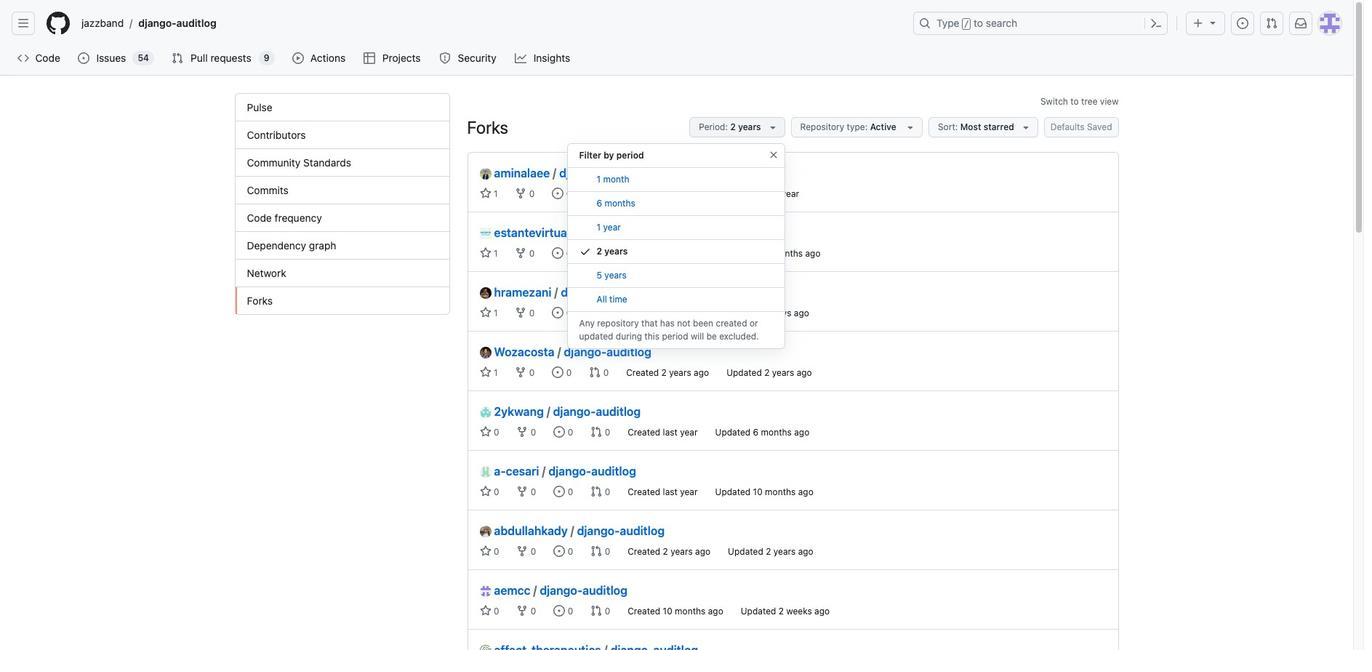 Task type: describe. For each thing, give the bounding box(es) containing it.
commits link
[[235, 177, 449, 204]]

django-auditlog link for a-cesari
[[549, 465, 636, 478]]

created 2 years ago for abdullahkady
[[628, 546, 711, 557]]

created for a-cesari
[[628, 487, 660, 497]]

repository type: active
[[800, 121, 899, 132]]

not
[[677, 318, 691, 329]]

/ django-auditlog for estantevirtual
[[573, 226, 667, 239]]

months for created 10 months ago
[[675, 606, 706, 617]]

code link
[[12, 47, 66, 69]]

/ django-auditlog for a-cesari
[[542, 465, 636, 478]]

years right "3"
[[669, 308, 692, 319]]

pulse link
[[235, 94, 449, 121]]

issue opened image for abdullahkady
[[554, 545, 565, 557]]

updated for a-cesari
[[715, 487, 751, 497]]

1 link for estantevirtual
[[480, 247, 498, 259]]

/ for aemcc
[[533, 584, 537, 597]]

any
[[579, 318, 595, 329]]

auditlog for aminalaee
[[602, 167, 647, 180]]

during
[[616, 331, 642, 342]]

1 left month
[[597, 174, 601, 185]]

1 for estantevirtual
[[491, 248, 498, 259]]

code for code
[[35, 52, 60, 64]]

updated last year
[[727, 188, 799, 199]]

contributors
[[247, 129, 306, 141]]

contributors link
[[235, 121, 449, 149]]

community
[[247, 156, 301, 169]]

2 left "weeks"
[[779, 606, 784, 617]]

2 up "1 year" link
[[662, 188, 667, 199]]

defaults saved button
[[1044, 117, 1119, 137]]

git pull request image for abdullahkady
[[591, 545, 602, 557]]

security
[[458, 52, 496, 64]]

month
[[603, 174, 629, 185]]

estantevirtual
[[494, 226, 570, 239]]

2 down updated 10 months ago
[[766, 546, 771, 557]]

that
[[641, 318, 658, 329]]

star image for aemcc
[[480, 605, 491, 617]]

5
[[597, 270, 602, 281]]

2ykwang link
[[480, 403, 544, 420]]

frequency
[[275, 212, 322, 224]]

0 vertical spatial forks
[[467, 117, 508, 137]]

check image
[[579, 246, 591, 257]]

list containing jazzband
[[76, 12, 905, 35]]

years inside 'link'
[[605, 270, 627, 281]]

network link
[[235, 260, 449, 287]]

issue opened image for wozacosta
[[552, 367, 564, 378]]

excluded.
[[719, 331, 759, 342]]

commits
[[247, 184, 289, 196]]

auditlog for estantevirtual
[[622, 226, 667, 239]]

jazzband
[[81, 17, 124, 29]]

triangle down image for period: 2 years
[[767, 121, 779, 133]]

estantevirtual link
[[480, 224, 570, 241]]

2 years link
[[568, 240, 784, 264]]

repo forked image for aemcc
[[517, 605, 528, 617]]

been
[[693, 318, 714, 329]]

@2ykwang image
[[480, 407, 491, 418]]

django-auditlog link for aemcc
[[540, 584, 628, 597]]

all
[[597, 294, 607, 305]]

@hramezani image
[[480, 287, 491, 299]]

star image for abdullahkady
[[480, 545, 491, 557]]

requests
[[211, 52, 251, 64]]

years up updated 2 weeks ago
[[774, 546, 796, 557]]

code frequency link
[[235, 204, 449, 232]]

/ for abdullahkady
[[571, 524, 574, 537]]

2ykwang
[[494, 405, 544, 418]]

updated for aminalaee
[[727, 188, 762, 199]]

years up 5 years
[[605, 246, 628, 257]]

will
[[691, 331, 704, 342]]

code for code frequency
[[247, 212, 272, 224]]

star image for a-cesari
[[480, 486, 491, 497]]

django- for aminalaee
[[559, 167, 602, 180]]

be
[[707, 331, 717, 342]]

auditlog for a-cesari
[[591, 465, 636, 478]]

star image for wozacosta
[[480, 367, 491, 378]]

django-auditlog link for abdullahkady
[[577, 524, 665, 537]]

django- for hramezani
[[561, 286, 604, 299]]

aemcc link
[[480, 582, 531, 599]]

hramezani link
[[480, 284, 552, 301]]

2 years
[[597, 246, 628, 257]]

@aemcc image
[[480, 585, 491, 597]]

homepage image
[[47, 12, 70, 35]]

django-auditlog link for 2ykwang
[[553, 405, 641, 418]]

6 months link
[[568, 192, 784, 216]]

graph
[[309, 239, 336, 252]]

weeks
[[786, 606, 812, 617]]

created for hramezani
[[626, 308, 659, 319]]

hramezani
[[494, 286, 552, 299]]

has
[[660, 318, 675, 329]]

months for updated 10 months ago
[[765, 487, 796, 497]]

10 for updated
[[753, 487, 763, 497]]

django-auditlog link for wozacosta
[[564, 345, 652, 359]]

insights
[[534, 52, 570, 64]]

1 horizontal spatial to
[[1071, 96, 1079, 107]]

0 horizontal spatial to
[[974, 17, 983, 29]]

menu containing 1 month
[[568, 168, 784, 312]]

django- for abdullahkady
[[577, 524, 620, 537]]

@estantevirtual image
[[480, 228, 491, 239]]

wozacosta link
[[480, 343, 555, 361]]

forks link
[[235, 287, 449, 314]]

community standards
[[247, 156, 351, 169]]

pull
[[191, 52, 208, 64]]

django- for 2ykwang
[[553, 405, 596, 418]]

git pull request image for estantevirtual
[[589, 247, 601, 259]]

django- inside the jazzband / django-auditlog
[[138, 17, 176, 29]]

years up "1 year" link
[[669, 188, 691, 199]]

switch to tree view
[[1041, 96, 1119, 107]]

2 down any repository that has not been created or updated during this period will be excluded.
[[662, 367, 667, 378]]

table image
[[364, 52, 376, 64]]

switch
[[1041, 96, 1068, 107]]

or
[[750, 318, 758, 329]]

all time link
[[568, 288, 784, 312]]

sort: most starred
[[938, 121, 1014, 132]]

updated 2 years ago for abdullahkady
[[728, 546, 814, 557]]

repo forked image for a-cesari
[[517, 486, 528, 497]]

period inside any repository that has not been created or updated during this period will be excluded.
[[662, 331, 688, 342]]

updated 10 months ago
[[715, 487, 814, 497]]

/ inside type / to search
[[964, 19, 969, 29]]

/ django-auditlog for abdullahkady
[[571, 524, 665, 537]]

1 up the 2 years
[[597, 222, 601, 233]]

active
[[870, 121, 896, 132]]

actions link
[[286, 47, 352, 69]]

repo forked image for wozacosta
[[515, 367, 527, 378]]

wozacosta
[[494, 345, 555, 359]]

dependency
[[247, 239, 306, 252]]

period: 2 years
[[699, 121, 761, 132]]

view
[[1100, 96, 1119, 107]]

issue opened image for hramezani
[[552, 307, 564, 319]]

git pull request image for wozacosta
[[589, 367, 601, 378]]

updated 2 days ago
[[727, 308, 809, 319]]

/ for hramezani
[[554, 286, 558, 299]]

issues
[[96, 52, 126, 64]]

issue opened image for aemcc
[[554, 605, 565, 617]]

created 2 years ago for wozacosta
[[626, 367, 709, 378]]

django-auditlog link for estantevirtual
[[580, 226, 667, 239]]

1 year
[[597, 222, 621, 233]]

@wozacosta image
[[480, 347, 491, 359]]

years up created 10 months ago
[[671, 546, 693, 557]]

/ inside the jazzband / django-auditlog
[[130, 17, 133, 29]]

time
[[609, 294, 627, 305]]

pulse
[[247, 101, 272, 113]]

star image for 2ykwang
[[480, 426, 491, 438]]

a-
[[494, 465, 506, 478]]

git pull request image for aminalaee
[[589, 188, 601, 199]]

aminalaee link
[[480, 164, 550, 182]]

updated 6 months ago
[[715, 427, 810, 438]]

tree
[[1081, 96, 1098, 107]]

54
[[138, 52, 149, 63]]

issue opened image left issues
[[78, 52, 90, 64]]

projects link
[[358, 47, 428, 69]]

1 for hramezani
[[491, 308, 498, 319]]



Task type: vqa. For each thing, say whether or not it's contained in the screenshot.
'1 year'
yes



Task type: locate. For each thing, give the bounding box(es) containing it.
defaults
[[1051, 121, 1085, 132]]

forks down network
[[247, 295, 273, 307]]

django- up the 2 years
[[580, 226, 622, 239]]

1 horizontal spatial code
[[247, 212, 272, 224]]

django- down updated in the left of the page
[[564, 345, 607, 359]]

pull requests
[[191, 52, 251, 64]]

any repository that has not been created or updated during this period will be excluded.
[[579, 318, 759, 342]]

repo forked image for abdullahkady
[[517, 545, 528, 557]]

0 vertical spatial period
[[616, 150, 644, 161]]

4 star image from the top
[[480, 426, 491, 438]]

filter
[[579, 150, 601, 161]]

years right 5
[[605, 270, 627, 281]]

repo forked image down 2ykwang
[[517, 426, 528, 438]]

created 2 years ago up created 10 months ago
[[628, 546, 711, 557]]

period:
[[699, 121, 728, 132]]

insights element
[[235, 93, 450, 315]]

2 star image from the top
[[480, 307, 491, 319]]

git pull request image for aemcc
[[591, 605, 602, 617]]

star image
[[480, 247, 491, 259], [480, 545, 491, 557], [480, 605, 491, 617]]

issue opened image up 'abdullahkady'
[[554, 486, 565, 497]]

saved
[[1087, 121, 1112, 132]]

1 link down @estantevirtual icon
[[480, 247, 498, 259]]

1 horizontal spatial period
[[662, 331, 688, 342]]

dependency graph link
[[235, 232, 449, 260]]

1 1 link from the top
[[480, 188, 498, 199]]

star image down @estantevirtual icon
[[480, 247, 491, 259]]

period down has
[[662, 331, 688, 342]]

1 star image from the top
[[480, 188, 491, 199]]

django- right 2ykwang
[[553, 405, 596, 418]]

0 vertical spatial 6
[[597, 198, 602, 209]]

/ right aemcc
[[533, 584, 537, 597]]

django- up 54
[[138, 17, 176, 29]]

2 vertical spatial created 2 years ago
[[628, 546, 711, 557]]

auditlog for hramezani
[[604, 286, 649, 299]]

updated 2 years ago down updated 10 months ago
[[728, 546, 814, 557]]

triangle down image
[[1020, 121, 1032, 133]]

updated for aemcc
[[741, 606, 776, 617]]

period
[[616, 150, 644, 161], [662, 331, 688, 342]]

created 2 years ago for aminalaee
[[626, 188, 709, 199]]

to left tree
[[1071, 96, 1079, 107]]

issue opened image for a-cesari
[[554, 486, 565, 497]]

updated for 2ykwang
[[715, 427, 751, 438]]

code frequency
[[247, 212, 322, 224]]

this
[[645, 331, 660, 342]]

aemcc
[[494, 584, 531, 597]]

1 link for aminalaee
[[480, 188, 498, 199]]

1 link down @hramezani image
[[480, 307, 498, 319]]

created last year for 2ykwang
[[628, 427, 698, 438]]

created
[[626, 188, 659, 199], [626, 248, 662, 259], [626, 308, 659, 319], [626, 367, 659, 378], [628, 427, 660, 438], [628, 487, 660, 497], [628, 546, 660, 557], [628, 606, 660, 617]]

1 year link
[[568, 216, 784, 240]]

/ right wozacosta
[[557, 345, 561, 359]]

django- down 5
[[561, 286, 604, 299]]

type / to search
[[937, 17, 1018, 29]]

code image
[[17, 52, 29, 64]]

0 horizontal spatial 10
[[663, 606, 672, 617]]

repository
[[800, 121, 845, 132]]

star image down @abdullahkady icon
[[480, 545, 491, 557]]

@aminalaee image
[[480, 168, 491, 180]]

code down commits
[[247, 212, 272, 224]]

6 up updated 10 months ago
[[753, 427, 759, 438]]

auditlog for abdullahkady
[[620, 524, 665, 537]]

/ right jazzband on the left
[[130, 17, 133, 29]]

dependency graph
[[247, 239, 336, 252]]

graph image
[[515, 52, 527, 64]]

2 vertical spatial star image
[[480, 605, 491, 617]]

repo forked image
[[515, 188, 527, 199], [515, 247, 527, 259], [515, 367, 527, 378], [517, 486, 528, 497], [517, 545, 528, 557]]

forks
[[467, 117, 508, 137], [247, 295, 273, 307]]

1 vertical spatial 6
[[753, 427, 759, 438]]

2 down updated 2 days ago
[[764, 367, 770, 378]]

/ for estantevirtual
[[573, 226, 577, 239]]

1 vertical spatial created last year
[[628, 487, 698, 497]]

repo forked image for hramezani
[[515, 307, 527, 319]]

repo forked image down estantevirtual link on the left top of page
[[515, 247, 527, 259]]

3 star image from the top
[[480, 605, 491, 617]]

auditlog for 2ykwang
[[596, 405, 641, 418]]

close menu image
[[768, 149, 779, 161]]

triangle down image
[[1207, 17, 1219, 28], [767, 121, 779, 133], [905, 121, 916, 133]]

@a cesari image
[[480, 466, 491, 478]]

django- for wozacosta
[[564, 345, 607, 359]]

1 vertical spatial star image
[[480, 545, 491, 557]]

1 vertical spatial created 2 years ago
[[626, 367, 709, 378]]

last
[[764, 188, 779, 199], [663, 427, 678, 438], [663, 487, 678, 497]]

updated down updated 6 months ago
[[715, 487, 751, 497]]

plus image
[[1193, 17, 1204, 29]]

auditlog inside the jazzband / django-auditlog
[[176, 17, 216, 29]]

network
[[247, 267, 286, 279]]

0 horizontal spatial period
[[616, 150, 644, 161]]

updated 2 years ago down excluded.
[[727, 367, 812, 378]]

3 star image from the top
[[480, 367, 491, 378]]

star image down @a cesari icon
[[480, 486, 491, 497]]

last for 2ykwang
[[663, 427, 678, 438]]

updated
[[727, 188, 762, 199], [727, 308, 762, 319], [727, 367, 762, 378], [715, 427, 751, 438], [715, 487, 751, 497], [728, 546, 763, 557], [741, 606, 776, 617]]

search
[[986, 17, 1018, 29]]

django- right aemcc
[[540, 584, 583, 597]]

5 star image from the top
[[480, 486, 491, 497]]

1 horizontal spatial 6
[[753, 427, 759, 438]]

django- right 'abdullahkady'
[[577, 524, 620, 537]]

1 link for wozacosta
[[480, 367, 498, 378]]

2 right 'period:'
[[730, 121, 736, 132]]

forks up @aminalaee icon
[[467, 117, 508, 137]]

2 right the check image
[[597, 246, 602, 257]]

by
[[604, 150, 614, 161]]

type
[[937, 17, 960, 29]]

repo forked image down hramezani
[[515, 307, 527, 319]]

git pull request image for hramezani
[[589, 307, 601, 319]]

created 2 years ago down the this
[[626, 367, 709, 378]]

updated down updated 10 months ago
[[728, 546, 763, 557]]

1 star image from the top
[[480, 247, 491, 259]]

issue opened image left the check image
[[552, 247, 564, 259]]

0 horizontal spatial code
[[35, 52, 60, 64]]

updated down period: 2 years
[[727, 188, 762, 199]]

updated for hramezani
[[727, 308, 762, 319]]

/ right 'abdullahkady'
[[571, 524, 574, 537]]

created for aemcc
[[628, 606, 660, 617]]

updated left "weeks"
[[741, 606, 776, 617]]

security link
[[433, 47, 503, 69]]

star image down @wozacosta image
[[480, 367, 491, 378]]

1 down @hramezani image
[[491, 308, 498, 319]]

django-auditlog link for aminalaee
[[559, 167, 647, 180]]

git pull request image for 2ykwang
[[591, 426, 602, 438]]

updated for wozacosta
[[727, 367, 762, 378]]

10
[[753, 487, 763, 497], [663, 606, 672, 617]]

1 for aminalaee
[[491, 188, 498, 199]]

/ right aminalaee
[[553, 167, 556, 180]]

repo forked image down cesari
[[517, 486, 528, 497]]

triangle down image for repository type: active
[[905, 121, 916, 133]]

updated down excluded.
[[727, 367, 762, 378]]

/ django-auditlog for aemcc
[[533, 584, 628, 597]]

0 vertical spatial star image
[[480, 247, 491, 259]]

to
[[974, 17, 983, 29], [1071, 96, 1079, 107]]

0 horizontal spatial triangle down image
[[767, 121, 779, 133]]

django-auditlog link
[[133, 12, 222, 35], [559, 167, 647, 180], [580, 226, 667, 239], [561, 286, 649, 299], [564, 345, 652, 359], [553, 405, 641, 418], [549, 465, 636, 478], [577, 524, 665, 537], [540, 584, 628, 597]]

django- right cesari
[[549, 465, 591, 478]]

repo forked image for aminalaee
[[515, 188, 527, 199]]

/ right hramezani
[[554, 286, 558, 299]]

0 vertical spatial last
[[764, 188, 779, 199]]

/ for 2ykwang
[[547, 405, 550, 418]]

1 vertical spatial code
[[247, 212, 272, 224]]

/ django-auditlog for aminalaee
[[553, 167, 647, 180]]

1 created last year from the top
[[628, 427, 698, 438]]

shield image
[[439, 52, 451, 64]]

7
[[765, 248, 770, 259]]

years down the "will"
[[669, 367, 691, 378]]

command palette image
[[1151, 17, 1162, 29]]

1 for wozacosta
[[491, 367, 498, 378]]

9
[[264, 52, 270, 63]]

repo forked image for 2ykwang
[[517, 426, 528, 438]]

2 left days
[[765, 308, 770, 319]]

/ django-auditlog for wozacosta
[[557, 345, 652, 359]]

2 star image from the top
[[480, 545, 491, 557]]

1 vertical spatial updated 2 years ago
[[728, 546, 814, 557]]

/ django-auditlog for hramezani
[[554, 286, 649, 299]]

issue opened image for 2ykwang
[[554, 426, 565, 438]]

git pull request image for a-cesari
[[591, 486, 602, 497]]

/ django-auditlog
[[553, 167, 647, 180], [573, 226, 667, 239], [554, 286, 649, 299], [557, 345, 652, 359], [547, 405, 641, 418], [542, 465, 636, 478], [571, 524, 665, 537], [533, 584, 628, 597]]

repo forked image down aminalaee
[[515, 188, 527, 199]]

community standards link
[[235, 149, 449, 177]]

1 vertical spatial to
[[1071, 96, 1079, 107]]

issue opened image left any
[[552, 307, 564, 319]]

code
[[35, 52, 60, 64], [247, 212, 272, 224]]

0 vertical spatial updated 2 years ago
[[727, 367, 812, 378]]

1 down @aminalaee icon
[[491, 188, 498, 199]]

abdullahkady
[[494, 524, 568, 537]]

/ left 1 year at the left of page
[[573, 226, 577, 239]]

6 inside menu
[[597, 198, 602, 209]]

created for abdullahkady
[[628, 546, 660, 557]]

django- for estantevirtual
[[580, 226, 622, 239]]

1 link for hramezani
[[480, 307, 498, 319]]

years down days
[[772, 367, 794, 378]]

issue opened image
[[78, 52, 90, 64], [552, 247, 564, 259], [552, 307, 564, 319], [554, 486, 565, 497]]

a-cesari
[[494, 465, 539, 478]]

6 months
[[597, 198, 635, 209]]

sort:
[[938, 121, 958, 132]]

0 vertical spatial to
[[974, 17, 983, 29]]

2 horizontal spatial triangle down image
[[1207, 17, 1219, 28]]

star image
[[480, 188, 491, 199], [480, 307, 491, 319], [480, 367, 491, 378], [480, 426, 491, 438], [480, 486, 491, 497]]

6 up 1 year at the left of page
[[597, 198, 602, 209]]

django- down filter
[[559, 167, 602, 180]]

star image down @2ykwang icon
[[480, 426, 491, 438]]

1 down @estantevirtual icon
[[491, 248, 498, 259]]

star image down @hramezani image
[[480, 307, 491, 319]]

type:
[[847, 121, 868, 132]]

1 month link
[[568, 168, 784, 192]]

updated up excluded.
[[727, 308, 762, 319]]

created 10 months ago
[[628, 606, 723, 617]]

insights link
[[509, 47, 577, 69]]

4 1 link from the top
[[480, 367, 498, 378]]

year
[[782, 188, 799, 199], [603, 222, 621, 233], [680, 427, 698, 438], [680, 487, 698, 497]]

a-cesari link
[[480, 463, 539, 480]]

star image for aminalaee
[[480, 188, 491, 199]]

star image down @aminalaee icon
[[480, 188, 491, 199]]

issue opened image for estantevirtual
[[552, 247, 564, 259]]

5 years link
[[568, 264, 784, 288]]

star image for estantevirtual
[[480, 247, 491, 259]]

triangle down image right plus icon
[[1207, 17, 1219, 28]]

created last year for a-cesari
[[628, 487, 698, 497]]

0 vertical spatial code
[[35, 52, 60, 64]]

1
[[597, 174, 601, 185], [491, 188, 498, 199], [597, 222, 601, 233], [491, 248, 498, 259], [491, 308, 498, 319], [491, 367, 498, 378]]

/ right type
[[964, 19, 969, 29]]

/ for a-cesari
[[542, 465, 546, 478]]

1 link down @wozacosta image
[[480, 367, 498, 378]]

to left search
[[974, 17, 983, 29]]

0 vertical spatial created last year
[[628, 427, 698, 438]]

@abdullahkady image
[[480, 526, 491, 537]]

0 vertical spatial 10
[[753, 487, 763, 497]]

2 up created 10 months ago
[[663, 546, 668, 557]]

abdullahkady link
[[480, 522, 568, 540]]

/ for aminalaee
[[553, 167, 556, 180]]

3
[[662, 308, 667, 319]]

notifications image
[[1295, 17, 1307, 29]]

1 month
[[597, 174, 629, 185]]

0 link
[[515, 188, 535, 199], [552, 188, 572, 199], [589, 188, 609, 199], [515, 247, 535, 259], [552, 247, 572, 259], [589, 247, 609, 259], [515, 307, 535, 319], [552, 307, 572, 319], [589, 307, 609, 319], [515, 367, 535, 378], [552, 367, 572, 378], [589, 367, 609, 378], [480, 426, 499, 438], [517, 426, 536, 438], [554, 426, 573, 438], [591, 426, 610, 438], [480, 486, 499, 497], [517, 486, 536, 497], [554, 486, 573, 497], [591, 486, 610, 497], [480, 545, 499, 557], [517, 545, 536, 557], [554, 545, 573, 557], [591, 545, 610, 557], [480, 605, 499, 617], [517, 605, 536, 617], [554, 605, 573, 617], [591, 605, 610, 617]]

7 months ago
[[765, 248, 821, 259]]

0 vertical spatial created 2 years ago
[[626, 188, 709, 199]]

1 vertical spatial forks
[[247, 295, 273, 307]]

created for wozacosta
[[626, 367, 659, 378]]

10 for created
[[663, 606, 672, 617]]

2 1 link from the top
[[480, 247, 498, 259]]

period right the by
[[616, 150, 644, 161]]

code inside "link"
[[247, 212, 272, 224]]

code right code image
[[35, 52, 60, 64]]

triangle down image right active
[[905, 121, 916, 133]]

3 1 link from the top
[[480, 307, 498, 319]]

list
[[76, 12, 905, 35]]

repo forked image
[[515, 307, 527, 319], [517, 426, 528, 438], [517, 605, 528, 617]]

repo forked image down wozacosta
[[515, 367, 527, 378]]

created 2 years ago up "1 year" link
[[626, 188, 709, 199]]

updated 2 weeks ago
[[741, 606, 830, 617]]

0 horizontal spatial 6
[[597, 198, 602, 209]]

cesari
[[506, 465, 539, 478]]

/ right cesari
[[542, 465, 546, 478]]

/ for wozacosta
[[557, 345, 561, 359]]

years right 'period:'
[[738, 121, 761, 132]]

/ right 2ykwang
[[547, 405, 550, 418]]

/ django-auditlog for 2ykwang
[[547, 405, 641, 418]]

1 vertical spatial period
[[662, 331, 688, 342]]

created for aminalaee
[[626, 188, 659, 199]]

git pull request image
[[1266, 17, 1278, 29], [589, 188, 601, 199], [589, 367, 601, 378], [591, 426, 602, 438], [591, 545, 602, 557], [591, 605, 602, 617]]

2 vertical spatial repo forked image
[[517, 605, 528, 617]]

1 horizontal spatial 10
[[753, 487, 763, 497]]

actions
[[310, 52, 346, 64]]

standards
[[303, 156, 351, 169]]

updated 2 years ago for wozacosta
[[727, 367, 812, 378]]

2 vertical spatial last
[[663, 487, 678, 497]]

issue opened image
[[1237, 17, 1249, 29], [552, 188, 564, 199], [552, 367, 564, 378], [554, 426, 565, 438], [554, 545, 565, 557], [554, 605, 565, 617]]

auditlog for wozacosta
[[607, 345, 652, 359]]

issue opened image for aminalaee
[[552, 188, 564, 199]]

django- for a-cesari
[[549, 465, 591, 478]]

months for updated 6 months ago
[[761, 427, 792, 438]]

jazzband / django-auditlog
[[81, 17, 216, 29]]

forks inside insights element
[[247, 295, 273, 307]]

auditlog for aemcc
[[583, 584, 628, 597]]

days
[[772, 308, 792, 319]]

django-auditlog link for hramezani
[[561, 286, 649, 299]]

6
[[597, 198, 602, 209], [753, 427, 759, 438]]

1 horizontal spatial forks
[[467, 117, 508, 137]]

0 horizontal spatial forks
[[247, 295, 273, 307]]

star image for hramezani
[[480, 307, 491, 319]]

1 vertical spatial repo forked image
[[517, 426, 528, 438]]

projects
[[382, 52, 421, 64]]

created for 2ykwang
[[628, 427, 660, 438]]

all time
[[597, 294, 627, 305]]

1 vertical spatial last
[[663, 427, 678, 438]]

triangle down image up close menu icon
[[767, 121, 779, 133]]

play image
[[292, 52, 304, 64]]

2 created last year from the top
[[628, 487, 698, 497]]

menu
[[568, 168, 784, 312]]

0 vertical spatial repo forked image
[[515, 307, 527, 319]]

repo forked image down aemcc
[[517, 605, 528, 617]]

@affect therapeutics image
[[480, 645, 491, 650]]

1 down @wozacosta image
[[491, 367, 498, 378]]

jazzband link
[[76, 12, 130, 35]]

repo forked image for estantevirtual
[[515, 247, 527, 259]]

star image down @aemcc icon at the bottom left of page
[[480, 605, 491, 617]]

repo forked image down the abdullahkady link
[[517, 545, 528, 557]]

most
[[960, 121, 981, 132]]

git pull request image
[[172, 52, 183, 64], [589, 247, 601, 259], [589, 307, 601, 319], [591, 486, 602, 497]]

1 horizontal spatial triangle down image
[[905, 121, 916, 133]]

/
[[130, 17, 133, 29], [964, 19, 969, 29], [553, 167, 556, 180], [573, 226, 577, 239], [554, 286, 558, 299], [557, 345, 561, 359], [547, 405, 550, 418], [542, 465, 546, 478], [571, 524, 574, 537], [533, 584, 537, 597]]

updated for abdullahkady
[[728, 546, 763, 557]]

1 vertical spatial 10
[[663, 606, 672, 617]]

1 link down @aminalaee icon
[[480, 188, 498, 199]]

updated up updated 10 months ago
[[715, 427, 751, 438]]



